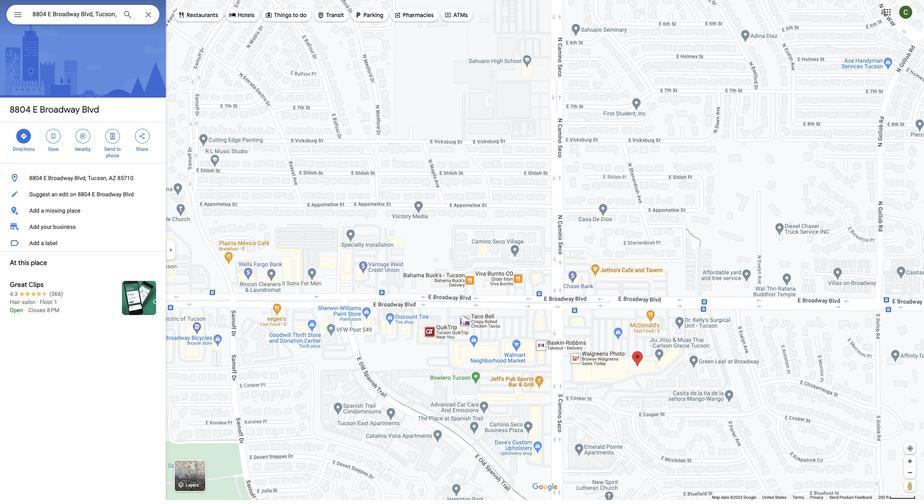 Task type: vqa. For each thing, say whether or not it's contained in the screenshot.
Google Maps element
yes



Task type: locate. For each thing, give the bounding box(es) containing it.
1 vertical spatial a
[[41, 240, 44, 247]]

to inside send to phone
[[116, 146, 121, 152]]

phone
[[106, 153, 119, 159]]

1 vertical spatial broadway
[[48, 175, 73, 181]]

blvd down 85710
[[123, 191, 134, 198]]

hair
[[10, 299, 20, 306]]

feedback
[[855, 495, 873, 500]]

on
[[70, 191, 76, 198]]

2 vertical spatial broadway
[[97, 191, 122, 198]]

2 vertical spatial 8804
[[78, 191, 91, 198]]

add
[[29, 207, 39, 214], [29, 224, 39, 230], [29, 240, 39, 247]]


[[317, 11, 325, 20]]

send inside 'button'
[[830, 495, 839, 500]]

0 horizontal spatial blvd
[[82, 104, 99, 116]]

map data ©2023 google
[[712, 495, 757, 500]]

broadway inside the 8804 e broadway blvd, tucson, az 85710 button
[[48, 175, 73, 181]]

place down on
[[67, 207, 80, 214]]

show your location image
[[907, 445, 915, 452]]

0 vertical spatial blvd
[[82, 104, 99, 116]]

nearby
[[75, 146, 91, 152]]

a inside button
[[41, 240, 44, 247]]

floor
[[40, 299, 53, 306]]

None field
[[33, 9, 116, 19]]

1 vertical spatial send
[[830, 495, 839, 500]]

send
[[104, 146, 115, 152], [830, 495, 839, 500]]


[[229, 11, 236, 20]]

1 add from the top
[[29, 207, 39, 214]]

add a label button
[[0, 235, 166, 251]]

8804 e broadway blvd, tucson, az 85710 button
[[0, 170, 166, 186]]

broadway
[[40, 104, 80, 116], [48, 175, 73, 181], [97, 191, 122, 198]]

privacy button
[[811, 495, 824, 500]]

0 vertical spatial add
[[29, 207, 39, 214]]

blvd
[[82, 104, 99, 116], [123, 191, 134, 198]]


[[109, 132, 116, 141]]

hotels
[[238, 11, 255, 19]]

a for missing
[[41, 207, 44, 214]]

1 horizontal spatial e
[[43, 175, 47, 181]]

great clips
[[10, 281, 44, 289]]

to inside  things to do
[[293, 11, 299, 19]]

add down suggest
[[29, 207, 39, 214]]

8804 for 8804 e broadway blvd, tucson, az 85710
[[29, 175, 42, 181]]

add left label
[[29, 240, 39, 247]]


[[265, 11, 273, 20]]

united states
[[763, 495, 787, 500]]

to
[[293, 11, 299, 19], [116, 146, 121, 152]]

2 horizontal spatial e
[[92, 191, 95, 198]]

1 vertical spatial to
[[116, 146, 121, 152]]

1 vertical spatial add
[[29, 224, 39, 230]]

send left product
[[830, 495, 839, 500]]

1 horizontal spatial blvd
[[123, 191, 134, 198]]

a left missing at the top of page
[[41, 207, 44, 214]]

add inside 'button'
[[29, 207, 39, 214]]

footer containing map data ©2023 google
[[712, 495, 879, 500]]

0 vertical spatial 8804
[[10, 104, 31, 116]]

google account: christina overa  
(christinaovera9@gmail.com) image
[[900, 6, 913, 19]]

send for send product feedback
[[830, 495, 839, 500]]

0 vertical spatial send
[[104, 146, 115, 152]]

your
[[41, 224, 52, 230]]

3 add from the top
[[29, 240, 39, 247]]

footer
[[712, 495, 879, 500]]

0 vertical spatial to
[[293, 11, 299, 19]]

broadway down az
[[97, 191, 122, 198]]

e for 8804 e broadway blvd
[[33, 104, 38, 116]]

at
[[10, 259, 17, 267]]

blvd up 
[[82, 104, 99, 116]]

8804 inside button
[[29, 175, 42, 181]]


[[50, 132, 57, 141]]

a for label
[[41, 240, 44, 247]]

add a missing place button
[[0, 203, 166, 219]]

place
[[67, 207, 80, 214], [31, 259, 47, 267]]


[[178, 11, 185, 20]]

an
[[51, 191, 58, 198]]

open
[[10, 307, 23, 314]]


[[394, 11, 402, 20]]

a left label
[[41, 240, 44, 247]]

2 a from the top
[[41, 240, 44, 247]]

0 vertical spatial broadway
[[40, 104, 80, 116]]

label
[[45, 240, 57, 247]]

0 vertical spatial e
[[33, 104, 38, 116]]

add inside button
[[29, 240, 39, 247]]

 hotels
[[229, 11, 255, 20]]

1 horizontal spatial place
[[67, 207, 80, 214]]

0 vertical spatial place
[[67, 207, 80, 214]]

0 horizontal spatial e
[[33, 104, 38, 116]]

a inside 'button'
[[41, 207, 44, 214]]

0 vertical spatial a
[[41, 207, 44, 214]]

 atms
[[445, 11, 468, 20]]

united
[[763, 495, 775, 500]]

1 vertical spatial blvd
[[123, 191, 134, 198]]

1 horizontal spatial send
[[830, 495, 839, 500]]

1 horizontal spatial to
[[293, 11, 299, 19]]

 pharmacies
[[394, 11, 434, 20]]

map
[[712, 495, 721, 500]]

send inside send to phone
[[104, 146, 115, 152]]

1 a from the top
[[41, 207, 44, 214]]

2 add from the top
[[29, 224, 39, 230]]

8804
[[10, 104, 31, 116], [29, 175, 42, 181], [78, 191, 91, 198]]

200
[[879, 495, 886, 500]]

to up phone
[[116, 146, 121, 152]]

transit
[[326, 11, 344, 19]]

8804 inside suggest an edit on 8804 e broadway blvd button
[[78, 191, 91, 198]]

place right this
[[31, 259, 47, 267]]

states
[[776, 495, 787, 500]]

8804 right on
[[78, 191, 91, 198]]

data
[[722, 495, 730, 500]]

a
[[41, 207, 44, 214], [41, 240, 44, 247]]

broadway up 
[[40, 104, 80, 116]]

suggest
[[29, 191, 50, 198]]

broadway inside suggest an edit on 8804 e broadway blvd button
[[97, 191, 122, 198]]

 restaurants
[[178, 11, 218, 20]]

none field inside 8804 e broadway blvd, tucson, az 85710 field
[[33, 9, 116, 19]]

directions
[[13, 146, 35, 152]]

broadway up the edit
[[48, 175, 73, 181]]

united states button
[[763, 495, 787, 500]]

1 vertical spatial e
[[43, 175, 47, 181]]

8804 e broadway blvd main content
[[0, 0, 166, 500]]

send up phone
[[104, 146, 115, 152]]

8804 up suggest
[[29, 175, 42, 181]]

4.3
[[10, 291, 18, 297]]

8804 up 
[[10, 104, 31, 116]]

0 horizontal spatial place
[[31, 259, 47, 267]]

·
[[37, 299, 38, 306]]

8804 for 8804 e broadway blvd
[[10, 104, 31, 116]]

85710
[[117, 175, 133, 181]]

8804 E Broadway Blvd, Tucson, AZ 85710 field
[[7, 5, 159, 24]]

1 vertical spatial 8804
[[29, 175, 42, 181]]

add left your
[[29, 224, 39, 230]]

suggest an edit on 8804 e broadway blvd
[[29, 191, 134, 198]]

e
[[33, 104, 38, 116], [43, 175, 47, 181], [92, 191, 95, 198]]

to left do
[[293, 11, 299, 19]]

0 horizontal spatial to
[[116, 146, 121, 152]]

2 vertical spatial add
[[29, 240, 39, 247]]

0 horizontal spatial send
[[104, 146, 115, 152]]

send product feedback
[[830, 495, 873, 500]]

8804 e broadway blvd
[[10, 104, 99, 116]]



Task type: describe. For each thing, give the bounding box(es) containing it.
8804 e broadway blvd, tucson, az 85710
[[29, 175, 133, 181]]

show street view coverage image
[[905, 480, 917, 492]]

suggest an edit on 8804 e broadway blvd button
[[0, 186, 166, 203]]


[[445, 11, 452, 20]]


[[13, 9, 23, 20]]

privacy
[[811, 495, 824, 500]]

add a missing place
[[29, 207, 80, 214]]

zoom in image
[[908, 458, 914, 465]]

1
[[54, 299, 57, 306]]

hair salon · floor 1 open ⋅ closes 8 pm
[[10, 299, 59, 314]]

blvd inside button
[[123, 191, 134, 198]]

 parking
[[355, 11, 384, 20]]

share
[[136, 146, 148, 152]]

pharmacies
[[403, 11, 434, 19]]


[[20, 132, 27, 141]]

atms
[[454, 11, 468, 19]]

add for add your business
[[29, 224, 39, 230]]

200 ft button
[[879, 495, 916, 500]]

terms button
[[793, 495, 805, 500]]

send for send to phone
[[104, 146, 115, 152]]

footer inside google maps element
[[712, 495, 879, 500]]

google
[[744, 495, 757, 500]]

business
[[53, 224, 76, 230]]

missing
[[45, 207, 65, 214]]

 things to do
[[265, 11, 307, 20]]

add for add a label
[[29, 240, 39, 247]]


[[139, 132, 146, 141]]

tucson,
[[88, 175, 108, 181]]

add your business
[[29, 224, 76, 230]]

ft
[[887, 495, 889, 500]]

 search field
[[7, 5, 159, 26]]

add your business link
[[0, 219, 166, 235]]

(366)
[[49, 291, 63, 297]]

google maps element
[[0, 0, 925, 500]]

product
[[840, 495, 854, 500]]

e for 8804 e broadway blvd, tucson, az 85710
[[43, 175, 47, 181]]

 transit
[[317, 11, 344, 20]]

edit
[[59, 191, 69, 198]]


[[79, 132, 87, 141]]

 button
[[7, 5, 29, 26]]

salon
[[22, 299, 35, 306]]

broadway for blvd,
[[48, 175, 73, 181]]

⋅
[[24, 307, 27, 314]]

4.3 stars 366 reviews image
[[10, 290, 63, 298]]


[[355, 11, 362, 20]]

send to phone
[[104, 146, 121, 159]]

do
[[300, 11, 307, 19]]

terms
[[793, 495, 805, 500]]

send product feedback button
[[830, 495, 873, 500]]

©2023
[[731, 495, 743, 500]]

2 vertical spatial e
[[92, 191, 95, 198]]

this
[[18, 259, 29, 267]]

1 vertical spatial place
[[31, 259, 47, 267]]

collapse side panel image
[[166, 246, 175, 255]]

add for add a missing place
[[29, 207, 39, 214]]

200 ft
[[879, 495, 889, 500]]

actions for 8804 e broadway blvd region
[[0, 122, 166, 163]]

zoom out image
[[908, 470, 914, 476]]

8 pm
[[47, 307, 59, 314]]

broadway for blvd
[[40, 104, 80, 116]]

restaurants
[[187, 11, 218, 19]]

closes
[[28, 307, 46, 314]]

place inside add a missing place 'button'
[[67, 207, 80, 214]]

blvd,
[[75, 175, 87, 181]]

clips
[[29, 281, 44, 289]]

great
[[10, 281, 27, 289]]

save
[[48, 146, 59, 152]]

az
[[109, 175, 116, 181]]

parking
[[364, 11, 384, 19]]

things
[[274, 11, 292, 19]]

layers
[[186, 483, 199, 488]]

add a label
[[29, 240, 57, 247]]

at this place
[[10, 259, 47, 267]]



